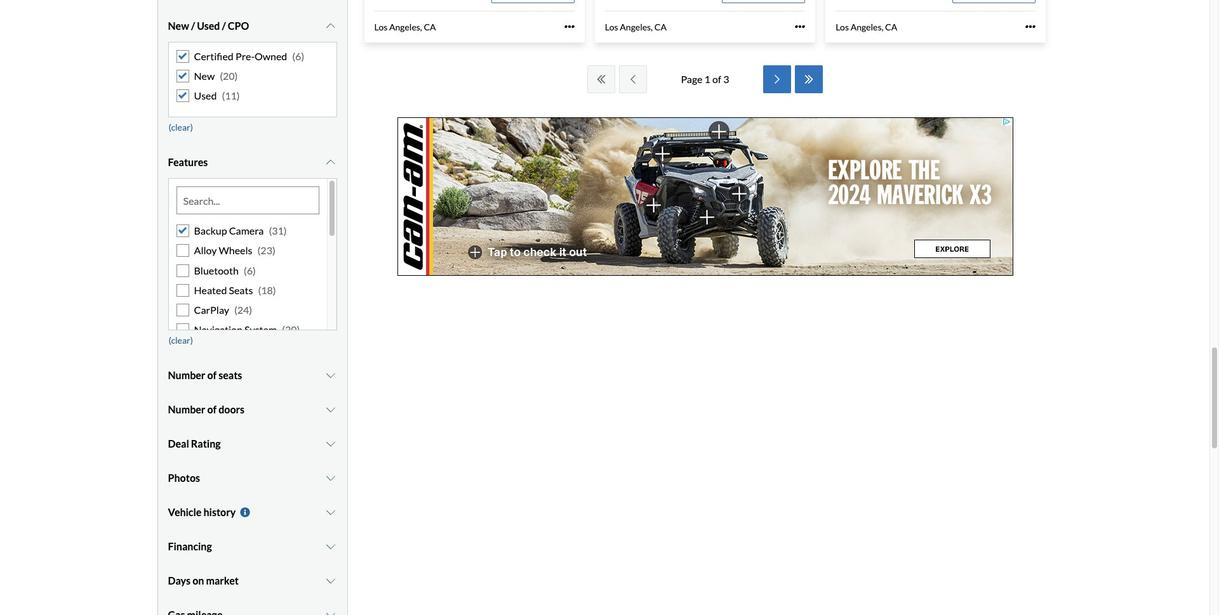 Task type: describe. For each thing, give the bounding box(es) containing it.
chevron left image
[[627, 74, 640, 84]]

(24)
[[234, 304, 252, 316]]

of for seats
[[207, 370, 217, 382]]

1 / from the left
[[191, 19, 195, 32]]

chevron down image for features
[[324, 158, 337, 168]]

heated
[[194, 284, 227, 296]]

number of seats
[[168, 370, 242, 382]]

history
[[203, 507, 236, 519]]

camera
[[229, 225, 264, 237]]

2 / from the left
[[222, 19, 226, 32]]

vehicle
[[168, 507, 202, 519]]

los angeles, ca for 3rd los angeles, ca link from the left
[[836, 22, 897, 32]]

vehicle history
[[168, 507, 236, 519]]

pre-
[[236, 50, 255, 62]]

chevron right image
[[771, 74, 783, 84]]

cpo
[[228, 19, 249, 32]]

3
[[723, 73, 729, 85]]

new / used / cpo
[[168, 19, 249, 32]]

1 los from the left
[[374, 22, 388, 32]]

bluetooth (6)
[[194, 265, 256, 277]]

(23)
[[258, 245, 275, 257]]

angeles, for ellipsis h image
[[851, 22, 884, 32]]

used inside dropdown button
[[197, 19, 220, 32]]

ellipsis h image
[[1026, 22, 1036, 32]]

rating
[[191, 438, 221, 450]]

doors
[[219, 404, 245, 416]]

chevron down image for days on market
[[324, 577, 337, 587]]

info circle image
[[239, 508, 252, 518]]

3 los from the left
[[836, 22, 849, 32]]

days on market button
[[168, 566, 337, 598]]

1 horizontal spatial (6)
[[292, 50, 304, 62]]

angeles, for 1st ellipsis h icon from the right
[[620, 22, 653, 32]]

backup
[[194, 225, 227, 237]]

(clear) for alloy wheels
[[169, 335, 193, 346]]

1
[[705, 73, 710, 85]]

(clear) button for (20)
[[168, 118, 194, 137]]

chevron down image for new / used / cpo
[[324, 21, 337, 31]]

deal rating button
[[168, 429, 337, 461]]

1 vertical spatial (20)
[[282, 324, 300, 336]]

los angeles, ca for 1st los angeles, ca link
[[374, 22, 436, 32]]

photos button
[[168, 463, 337, 495]]

new / used / cpo button
[[168, 10, 337, 42]]

features
[[168, 156, 208, 168]]

owned
[[255, 50, 287, 62]]

chevron down image for deal rating
[[324, 440, 337, 450]]

backup camera (31)
[[194, 225, 287, 237]]

2 los from the left
[[605, 22, 618, 32]]

features button
[[168, 147, 337, 179]]

alloy wheels (23)
[[194, 245, 275, 257]]

photos
[[168, 473, 200, 485]]

on
[[193, 575, 204, 588]]

alloy
[[194, 245, 217, 257]]

wheels
[[219, 245, 252, 257]]

days
[[168, 575, 191, 588]]



Task type: locate. For each thing, give the bounding box(es) containing it.
of inside number of seats dropdown button
[[207, 370, 217, 382]]

1 chevron down image from the top
[[324, 21, 337, 31]]

2 number from the top
[[168, 404, 205, 416]]

of right 1
[[712, 73, 722, 85]]

(6)
[[292, 50, 304, 62], [244, 265, 256, 277]]

chevron down image for number of doors
[[324, 405, 337, 415]]

1 angeles, from the left
[[389, 22, 422, 32]]

ca for second los angeles, ca link from right
[[655, 22, 667, 32]]

(clear) button left navigation
[[168, 331, 194, 350]]

chevron down image inside financing dropdown button
[[324, 542, 337, 553]]

2 vertical spatial of
[[207, 404, 217, 416]]

(6) up 'seats'
[[244, 265, 256, 277]]

chevron down image inside deal rating dropdown button
[[324, 440, 337, 450]]

of inside number of doors dropdown button
[[207, 404, 217, 416]]

of for doors
[[207, 404, 217, 416]]

(clear)
[[169, 122, 193, 133], [169, 335, 193, 346]]

2 horizontal spatial los angeles, ca
[[836, 22, 897, 32]]

0 horizontal spatial /
[[191, 19, 195, 32]]

0 horizontal spatial los angeles, ca link
[[364, 0, 585, 43]]

1 horizontal spatial (20)
[[282, 324, 300, 336]]

of
[[712, 73, 722, 85], [207, 370, 217, 382], [207, 404, 217, 416]]

3 chevron down image from the top
[[324, 542, 337, 553]]

new (20)
[[194, 70, 238, 82]]

ca
[[424, 22, 436, 32], [655, 22, 667, 32], [885, 22, 897, 32]]

number of doors button
[[168, 394, 337, 426]]

0 horizontal spatial ca
[[424, 22, 436, 32]]

number
[[168, 370, 205, 382], [168, 404, 205, 416]]

advertisement region
[[397, 117, 1013, 276]]

4 chevron down image from the top
[[324, 577, 337, 587]]

used down new (20)
[[194, 90, 217, 102]]

0 horizontal spatial angeles,
[[389, 22, 422, 32]]

2 horizontal spatial los angeles, ca link
[[826, 0, 1046, 43]]

/ left cpo
[[222, 19, 226, 32]]

chevron down image for number of seats
[[324, 371, 337, 381]]

1 horizontal spatial los
[[605, 22, 618, 32]]

0 vertical spatial number
[[168, 370, 205, 382]]

4 chevron down image from the top
[[324, 474, 337, 484]]

2 chevron down image from the top
[[324, 371, 337, 381]]

1 number from the top
[[168, 370, 205, 382]]

0 horizontal spatial los angeles, ca
[[374, 22, 436, 32]]

chevron down image for photos
[[324, 474, 337, 484]]

navigation
[[194, 324, 243, 336]]

1 chevron down image from the top
[[324, 158, 337, 168]]

financing
[[168, 541, 212, 553]]

chevron down image inside number of seats dropdown button
[[324, 371, 337, 381]]

(6) right owned
[[292, 50, 304, 62]]

carplay
[[194, 304, 229, 316]]

/ up certified
[[191, 19, 195, 32]]

(31)
[[269, 225, 287, 237]]

(clear) button for alloy wheels
[[168, 331, 194, 350]]

0 vertical spatial (20)
[[220, 70, 238, 82]]

(20) right the system on the bottom left of the page
[[282, 324, 300, 336]]

chevron down image inside number of doors dropdown button
[[324, 405, 337, 415]]

1 horizontal spatial los angeles, ca link
[[595, 0, 815, 43]]

0 horizontal spatial los
[[374, 22, 388, 32]]

new for new (20)
[[194, 70, 215, 82]]

1 ca from the left
[[424, 22, 436, 32]]

1 horizontal spatial los angeles, ca
[[605, 22, 667, 32]]

3 los angeles, ca from the left
[[836, 22, 897, 32]]

chevron down image inside new / used / cpo dropdown button
[[324, 21, 337, 31]]

new left cpo
[[168, 19, 189, 32]]

5 chevron down image from the top
[[324, 508, 337, 518]]

financing button
[[168, 532, 337, 563]]

(20)
[[220, 70, 238, 82], [282, 324, 300, 336]]

0 horizontal spatial (6)
[[244, 265, 256, 277]]

bluetooth
[[194, 265, 239, 277]]

1 (clear) button from the top
[[168, 118, 194, 137]]

new inside new / used / cpo dropdown button
[[168, 19, 189, 32]]

1 (clear) from the top
[[169, 122, 193, 133]]

used left cpo
[[197, 19, 220, 32]]

2 (clear) button from the top
[[168, 331, 194, 350]]

los angeles, ca
[[374, 22, 436, 32], [605, 22, 667, 32], [836, 22, 897, 32]]

chevron down image inside vehicle history dropdown button
[[324, 508, 337, 518]]

0 vertical spatial new
[[168, 19, 189, 32]]

new down certified
[[194, 70, 215, 82]]

(11)
[[222, 90, 240, 102]]

2 ca from the left
[[655, 22, 667, 32]]

page 1 of 3
[[681, 73, 729, 85]]

3 ca from the left
[[885, 22, 897, 32]]

page
[[681, 73, 703, 85]]

heated seats (18)
[[194, 284, 276, 296]]

ca for 3rd los angeles, ca link from the left
[[885, 22, 897, 32]]

number for number of seats
[[168, 370, 205, 382]]

0 horizontal spatial (20)
[[220, 70, 238, 82]]

of left seats
[[207, 370, 217, 382]]

2 los angeles, ca from the left
[[605, 22, 667, 32]]

0 vertical spatial (clear)
[[169, 122, 193, 133]]

2 angeles, from the left
[[620, 22, 653, 32]]

1 los angeles, ca from the left
[[374, 22, 436, 32]]

deal
[[168, 438, 189, 450]]

deal rating
[[168, 438, 221, 450]]

chevron down image inside days on market dropdown button
[[324, 577, 337, 587]]

carplay (24)
[[194, 304, 252, 316]]

2 (clear) from the top
[[169, 335, 193, 346]]

seats
[[219, 370, 242, 382]]

2 horizontal spatial angeles,
[[851, 22, 884, 32]]

1 horizontal spatial new
[[194, 70, 215, 82]]

/
[[191, 19, 195, 32], [222, 19, 226, 32]]

1 horizontal spatial angeles,
[[620, 22, 653, 32]]

2 los angeles, ca link from the left
[[595, 0, 815, 43]]

los
[[374, 22, 388, 32], [605, 22, 618, 32], [836, 22, 849, 32]]

Search... field
[[177, 187, 318, 214]]

used
[[197, 19, 220, 32], [194, 90, 217, 102]]

1 vertical spatial (clear)
[[169, 335, 193, 346]]

1 vertical spatial number
[[168, 404, 205, 416]]

los angeles, ca link
[[364, 0, 585, 43], [595, 0, 815, 43], [826, 0, 1046, 43]]

1 vertical spatial new
[[194, 70, 215, 82]]

1 vertical spatial of
[[207, 370, 217, 382]]

vehicle history button
[[168, 497, 337, 529]]

certified
[[194, 50, 234, 62]]

chevron down image inside features dropdown button
[[324, 158, 337, 168]]

1 los angeles, ca link from the left
[[364, 0, 585, 43]]

2 ellipsis h image from the left
[[795, 22, 805, 32]]

2 chevron down image from the top
[[324, 440, 337, 450]]

ellipsis h image
[[564, 22, 575, 32], [795, 22, 805, 32]]

(clear) left navigation
[[169, 335, 193, 346]]

number up deal rating
[[168, 404, 205, 416]]

(20) up (11)
[[220, 70, 238, 82]]

number up number of doors
[[168, 370, 205, 382]]

1 horizontal spatial ca
[[655, 22, 667, 32]]

(18)
[[258, 284, 276, 296]]

1 vertical spatial (6)
[[244, 265, 256, 277]]

seats
[[229, 284, 253, 296]]

0 vertical spatial (clear) button
[[168, 118, 194, 137]]

1 horizontal spatial /
[[222, 19, 226, 32]]

0 horizontal spatial ellipsis h image
[[564, 22, 575, 32]]

number of doors
[[168, 404, 245, 416]]

chevron double right image
[[802, 74, 815, 84]]

2 horizontal spatial ca
[[885, 22, 897, 32]]

1 ellipsis h image from the left
[[564, 22, 575, 32]]

0 vertical spatial (6)
[[292, 50, 304, 62]]

3 angeles, from the left
[[851, 22, 884, 32]]

(clear) button
[[168, 118, 194, 137], [168, 331, 194, 350]]

certified pre-owned (6)
[[194, 50, 304, 62]]

of left doors
[[207, 404, 217, 416]]

used (11)
[[194, 90, 240, 102]]

(clear) up 'features' at the top
[[169, 122, 193, 133]]

angeles,
[[389, 22, 422, 32], [620, 22, 653, 32], [851, 22, 884, 32]]

1 vertical spatial used
[[194, 90, 217, 102]]

number for number of doors
[[168, 404, 205, 416]]

chevron down image inside photos dropdown button
[[324, 474, 337, 484]]

0 vertical spatial used
[[197, 19, 220, 32]]

(clear) for (20)
[[169, 122, 193, 133]]

chevron down image
[[324, 21, 337, 31], [324, 440, 337, 450], [324, 542, 337, 553], [324, 577, 337, 587]]

system
[[244, 324, 277, 336]]

number of seats button
[[168, 360, 337, 392]]

navigation system (20)
[[194, 324, 300, 336]]

chevron down image for financing
[[324, 542, 337, 553]]

new for new / used / cpo
[[168, 19, 189, 32]]

(clear) button up 'features' at the top
[[168, 118, 194, 137]]

3 chevron down image from the top
[[324, 405, 337, 415]]

new
[[168, 19, 189, 32], [194, 70, 215, 82]]

chevron double left image
[[595, 74, 608, 84]]

1 horizontal spatial ellipsis h image
[[795, 22, 805, 32]]

1 vertical spatial (clear) button
[[168, 331, 194, 350]]

0 vertical spatial of
[[712, 73, 722, 85]]

3 los angeles, ca link from the left
[[826, 0, 1046, 43]]

2 horizontal spatial los
[[836, 22, 849, 32]]

6 chevron down image from the top
[[324, 611, 337, 616]]

market
[[206, 575, 239, 588]]

ca for 1st los angeles, ca link
[[424, 22, 436, 32]]

days on market
[[168, 575, 239, 588]]

chevron down image
[[324, 158, 337, 168], [324, 371, 337, 381], [324, 405, 337, 415], [324, 474, 337, 484], [324, 508, 337, 518], [324, 611, 337, 616]]

0 horizontal spatial new
[[168, 19, 189, 32]]

angeles, for second ellipsis h icon from right
[[389, 22, 422, 32]]

los angeles, ca for second los angeles, ca link from right
[[605, 22, 667, 32]]



Task type: vqa. For each thing, say whether or not it's contained in the screenshot.


